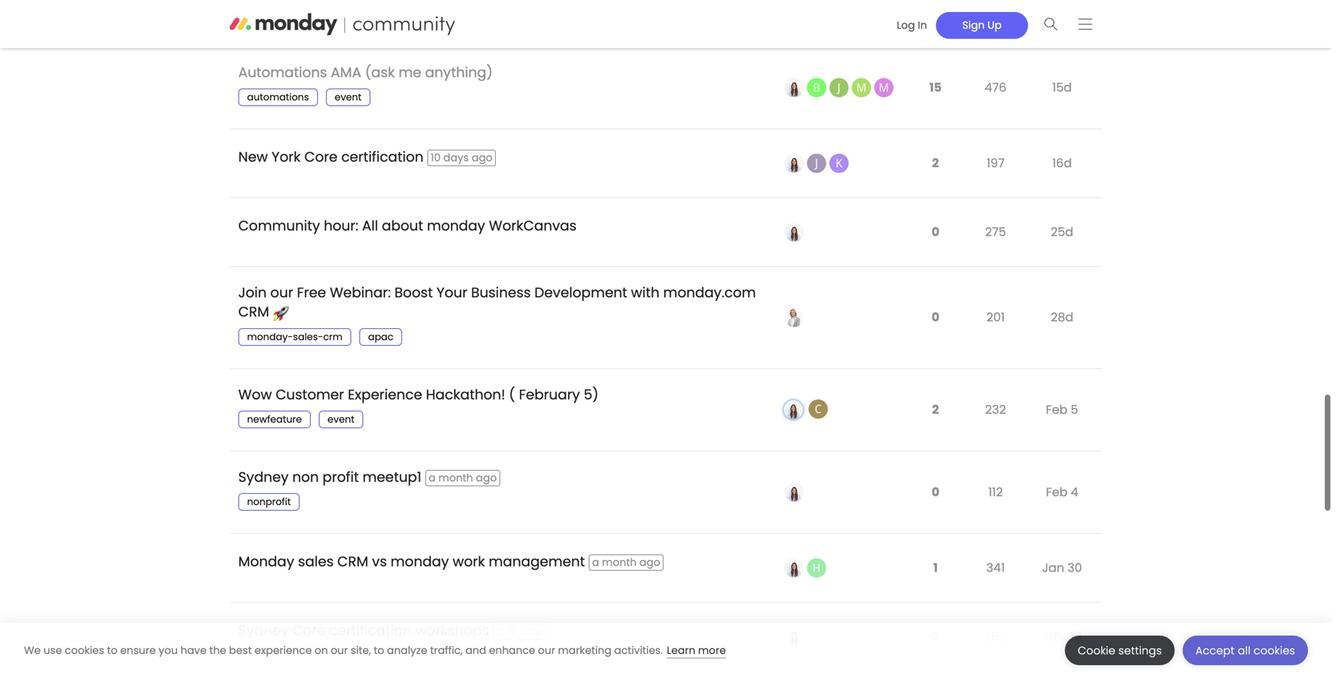 Task type: locate. For each thing, give the bounding box(es) containing it.
0 horizontal spatial our
[[270, 283, 293, 302]]

0 vertical spatial monday-
[[292, 8, 338, 21]]

1 horizontal spatial crm
[[323, 330, 343, 344]]

1 feb from the top
[[1046, 401, 1068, 419]]

tags list
[[238, 6, 404, 24], [238, 89, 379, 106], [238, 328, 410, 346], [238, 411, 371, 429], [238, 494, 308, 511]]

event link down customer
[[319, 411, 363, 429]]

jan right 341
[[1043, 560, 1065, 577]]

10 up community hour: all about monday workcanvas
[[431, 151, 441, 165]]

apac
[[368, 330, 394, 344]]

3 tags list from the top
[[238, 328, 410, 346]]

4 0 button from the top
[[928, 619, 944, 656]]

log in button
[[888, 12, 936, 39]]

0 vertical spatial month
[[439, 471, 473, 486]]

bianca taylor - original poster, most recent poster image
[[785, 308, 804, 327]]

2 vertical spatial juliette  - original poster, most recent poster image
[[785, 628, 804, 647]]

0 vertical spatial juliette  - original poster, most recent poster image
[[785, 223, 804, 242]]

our right join
[[270, 283, 293, 302]]

jan 30 link right 341
[[1039, 548, 1087, 589]]

ago inside new york core certification 10 days ago
[[472, 151, 493, 165]]

accept all cookies
[[1196, 644, 1296, 659]]

0 vertical spatial sydney
[[238, 468, 289, 487]]

0 vertical spatial juliette  - original poster image
[[785, 78, 804, 97]]

sales
[[298, 552, 334, 572]]

crm left apac
[[323, 330, 343, 344]]

25d
[[1051, 224, 1074, 241]]

2 0 from the top
[[932, 309, 940, 326]]

feb for feb 4
[[1046, 484, 1068, 501]]

2 jan from the top
[[1043, 629, 1065, 646]]

days
[[444, 151, 469, 165], [521, 625, 547, 639]]

sydney up the experience at left
[[238, 621, 289, 641]]

core
[[305, 147, 338, 167], [292, 621, 326, 641]]

1 vertical spatial 30
[[1068, 629, 1083, 646]]

4 0 from the top
[[932, 629, 940, 646]]

1 horizontal spatial a
[[592, 556, 599, 570]]

community hour: all about monday workcanvas
[[238, 216, 577, 236]]

our right on on the bottom of page
[[331, 644, 348, 658]]

1 horizontal spatial to
[[374, 644, 384, 658]]

476
[[985, 79, 1007, 96]]

30 down the 4
[[1068, 560, 1083, 577]]

2 feb from the top
[[1046, 484, 1068, 501]]

all
[[362, 216, 378, 236]]

crm inside 'link'
[[247, 8, 267, 21]]

event link
[[326, 89, 371, 106], [319, 411, 363, 429]]

month inside the monday sales crm vs monday work management a month ago
[[602, 556, 637, 570]]

tags list containing automations
[[238, 89, 379, 106]]

monday-sales-crm up 'ama'
[[292, 8, 388, 21]]

30
[[1068, 560, 1083, 577], [1068, 629, 1083, 646]]

0 button
[[928, 214, 944, 250], [928, 300, 944, 336], [928, 475, 944, 511], [928, 619, 944, 656]]

1 0 from the top
[[932, 224, 940, 241]]

0 vertical spatial 10
[[431, 151, 441, 165]]

jan left cookie
[[1043, 629, 1065, 646]]

1 vertical spatial ago
[[476, 471, 497, 486]]

0 horizontal spatial sales-
[[293, 330, 323, 344]]

juliette  - original poster image left heather bristol - most recent poster icon
[[785, 559, 804, 578]]

2 for wow customer experience hackathon! ( february 5)
[[932, 401, 939, 419]]

kyle o'pry deleon - most recent poster image
[[830, 154, 849, 173]]

ago inside the monday sales crm vs monday work management a month ago
[[640, 556, 661, 570]]

nonprofit
[[247, 496, 291, 509]]

1 horizontal spatial 10
[[508, 625, 518, 639]]

york
[[272, 147, 301, 167]]

business
[[471, 283, 531, 302]]

2 left 197 on the top
[[932, 155, 939, 172]]

1 cookies from the left
[[65, 644, 104, 658]]

0 horizontal spatial crm
[[247, 8, 267, 21]]

2 2 from the top
[[932, 401, 939, 419]]

1 vertical spatial 2 button
[[928, 392, 943, 428]]

certification up the we use cookies to ensure you have the best experience on our site, to analyze traffic, and enhance our marketing activities. learn more
[[329, 621, 412, 641]]

non
[[292, 468, 319, 487]]

0 horizontal spatial days
[[444, 151, 469, 165]]

1 vertical spatial sydney
[[238, 621, 289, 641]]

a right meetup1 at the left of the page
[[429, 471, 436, 486]]

you
[[159, 644, 178, 658]]

jan 30 for management
[[1043, 560, 1083, 577]]

1 juliette  - original poster image from the top
[[785, 78, 804, 97]]

on
[[315, 644, 328, 658]]

0 left 258
[[932, 629, 940, 646]]

0 vertical spatial 2
[[932, 155, 939, 172]]

event link for customer
[[319, 411, 363, 429]]

2 button left 197 on the top
[[928, 145, 943, 181]]

tags list down automations
[[238, 89, 379, 106]]

event link down 'ama'
[[326, 89, 371, 106]]

1 vertical spatial monday-sales-crm
[[247, 330, 343, 344]]

sydney up nonprofit
[[238, 468, 289, 487]]

0 vertical spatial a
[[429, 471, 436, 486]]

core up on on the bottom of page
[[292, 621, 326, 641]]

monday-sales-crm link
[[283, 6, 396, 24], [238, 328, 351, 346]]

10 right in
[[508, 625, 518, 639]]

monday-sales-crm
[[292, 8, 388, 21], [247, 330, 343, 344]]

sales- up 'ama'
[[338, 8, 368, 21]]

menu image
[[1079, 18, 1093, 30]]

days inside the sydney core certification workshops in 10 days
[[521, 625, 547, 639]]

new york core certification link
[[238, 135, 424, 179]]

automations
[[238, 63, 327, 82]]

2 jan 30 from the top
[[1043, 629, 1083, 646]]

2 30 from the top
[[1068, 629, 1083, 646]]

2 cookies from the left
[[1254, 644, 1296, 659]]

our right the enhance
[[538, 644, 555, 658]]

0 vertical spatial event link
[[326, 89, 371, 106]]

1 vertical spatial event
[[328, 413, 355, 426]]

jan 30 link for days
[[1039, 617, 1087, 658]]

(
[[509, 385, 515, 404]]

1 vertical spatial sales-
[[293, 330, 323, 344]]

crm
[[247, 8, 267, 21], [368, 8, 388, 21], [323, 330, 343, 344]]

5 tags list from the top
[[238, 494, 308, 511]]

258
[[985, 629, 1007, 646]]

juliette  - original poster, most recent poster image
[[785, 223, 804, 242], [783, 400, 804, 421], [785, 628, 804, 647]]

1 vertical spatial jan 30 link
[[1039, 617, 1087, 658]]

0 horizontal spatial a
[[429, 471, 436, 486]]

1 vertical spatial a
[[592, 556, 599, 570]]

2 sydney from the top
[[238, 621, 289, 641]]

monday-sales-crm link up 'ama'
[[283, 6, 396, 24]]

15d
[[1053, 79, 1072, 96]]

3 0 button from the top
[[928, 475, 944, 511]]

0 left 275
[[932, 224, 940, 241]]

up
[[988, 18, 1002, 32]]

tags list down customer
[[238, 411, 371, 429]]

0 button left 258
[[928, 619, 944, 656]]

ensure
[[120, 644, 156, 658]]

dialog containing cookie settings
[[0, 623, 1333, 679]]

0 vertical spatial crm
[[238, 303, 269, 322]]

0 vertical spatial feb
[[1046, 401, 1068, 419]]

monday for vs
[[391, 552, 449, 572]]

cookies for all
[[1254, 644, 1296, 659]]

monday
[[238, 552, 294, 572]]

1 vertical spatial juliette  - original poster image
[[785, 559, 804, 578]]

3 0 from the top
[[932, 484, 940, 501]]

ago
[[472, 151, 493, 165], [476, 471, 497, 486], [640, 556, 661, 570]]

0 vertical spatial days
[[444, 151, 469, 165]]

2 horizontal spatial our
[[538, 644, 555, 658]]

15 button
[[926, 70, 946, 106]]

1 jan 30 from the top
[[1043, 560, 1083, 577]]

search image
[[1045, 18, 1059, 30]]

30 left "settings"
[[1068, 629, 1083, 646]]

webinar:
[[330, 283, 391, 302]]

0 button left 275
[[928, 214, 944, 250]]

development
[[535, 283, 628, 302]]

0 vertical spatial jan 30
[[1043, 560, 1083, 577]]

feb left 5
[[1046, 401, 1068, 419]]

bill dezell - frequent poster image
[[807, 78, 827, 97]]

0 for 112
[[932, 484, 940, 501]]

experience
[[255, 644, 312, 658]]

sign up
[[963, 18, 1002, 32]]

cookies inside accept all cookies button
[[1254, 644, 1296, 659]]

1 horizontal spatial month
[[602, 556, 637, 570]]

sales- for monday-sales-crm link to the top
[[338, 8, 368, 21]]

feb for feb 5
[[1046, 401, 1068, 419]]

tags list down non in the left bottom of the page
[[238, 494, 308, 511]]

1 horizontal spatial sales-
[[338, 8, 368, 21]]

2 jan 30 link from the top
[[1039, 617, 1087, 658]]

navigation
[[883, 7, 1103, 41]]

in
[[496, 625, 506, 639]]

2 juliette  - original poster image from the top
[[785, 559, 804, 578]]

2 button for wow customer experience hackathon! ( february 5)
[[928, 392, 943, 428]]

a inside sydney non profit meetup1 a month ago
[[429, 471, 436, 486]]

2 for new york core certification
[[932, 155, 939, 172]]

feb left the 4
[[1046, 484, 1068, 501]]

0 left 112
[[932, 484, 940, 501]]

monday right the vs
[[391, 552, 449, 572]]

1 sydney from the top
[[238, 468, 289, 487]]

2 tags list from the top
[[238, 89, 379, 106]]

ago for certification
[[472, 151, 493, 165]]

nonprofit link
[[238, 494, 300, 511]]

crm
[[238, 303, 269, 322], [338, 552, 368, 572]]

monday-
[[292, 8, 338, 21], [247, 330, 293, 344]]

a right management
[[592, 556, 599, 570]]

0 vertical spatial jan
[[1043, 560, 1065, 577]]

tags list for our
[[238, 328, 410, 346]]

0 horizontal spatial crm
[[238, 303, 269, 322]]

1 vertical spatial days
[[521, 625, 547, 639]]

accept
[[1196, 644, 1235, 659]]

0 horizontal spatial cookies
[[65, 644, 104, 658]]

cookies for use
[[65, 644, 104, 658]]

1 vertical spatial month
[[602, 556, 637, 570]]

monday- right crm 'link'
[[292, 8, 338, 21]]

dialog
[[0, 623, 1333, 679]]

1 30 from the top
[[1068, 560, 1083, 577]]

1 vertical spatial monday
[[391, 552, 449, 572]]

jan 30 right 258
[[1043, 629, 1083, 646]]

monday for about
[[427, 216, 485, 236]]

tags list containing crm
[[238, 6, 404, 24]]

more
[[698, 644, 726, 658]]

2 left the 232
[[932, 401, 939, 419]]

1 vertical spatial 10
[[508, 625, 518, 639]]

to right site,
[[374, 644, 384, 658]]

1 0 button from the top
[[928, 214, 944, 250]]

25d link
[[1047, 212, 1078, 253]]

jan for management
[[1043, 560, 1065, 577]]

4 tags list from the top
[[238, 411, 371, 429]]

join
[[238, 283, 267, 302]]

tags list up 'ama'
[[238, 6, 404, 24]]

1 horizontal spatial cookies
[[1254, 644, 1296, 659]]

10 inside the sydney core certification workshops in 10 days
[[508, 625, 518, 639]]

0 button left "201"
[[928, 300, 944, 336]]

crm down join
[[238, 303, 269, 322]]

jan 30 link
[[1039, 548, 1087, 589], [1039, 617, 1087, 658]]

0 horizontal spatial month
[[439, 471, 473, 486]]

0 vertical spatial event
[[335, 91, 362, 104]]

1 vertical spatial 2
[[932, 401, 939, 419]]

1 vertical spatial jan 30
[[1043, 629, 1083, 646]]

our
[[270, 283, 293, 302], [331, 644, 348, 658], [538, 644, 555, 658]]

joanne stokes - frequent poster image
[[830, 78, 849, 97]]

0 vertical spatial sales-
[[338, 8, 368, 21]]

monday-sales-crm link down "free"
[[238, 328, 351, 346]]

1 vertical spatial jan
[[1043, 629, 1065, 646]]

best
[[229, 644, 252, 658]]

to
[[107, 644, 118, 658], [374, 644, 384, 658]]

1 jan 30 link from the top
[[1039, 548, 1087, 589]]

0 vertical spatial monday
[[427, 216, 485, 236]]

jan for days
[[1043, 629, 1065, 646]]

event down customer
[[328, 413, 355, 426]]

0 button left 112
[[928, 475, 944, 511]]

we use cookies to ensure you have the best experience on our site, to analyze traffic, and enhance our marketing activities. learn more
[[24, 644, 726, 658]]

112
[[989, 484, 1003, 501]]

0 horizontal spatial to
[[107, 644, 118, 658]]

monday-sales-crm down "free"
[[247, 330, 343, 344]]

sydney non profit meetup1 link
[[238, 456, 422, 499]]

2 2 button from the top
[[928, 392, 943, 428]]

2 vertical spatial ago
[[640, 556, 661, 570]]

ago for meetup1
[[476, 471, 497, 486]]

cookies right all
[[1254, 644, 1296, 659]]

core right york
[[305, 147, 338, 167]]

0 vertical spatial 2 button
[[928, 145, 943, 181]]

customer
[[276, 385, 344, 404]]

1 vertical spatial event link
[[319, 411, 363, 429]]

wow customer experience hackathon! ( february 5) link
[[238, 373, 599, 416]]

juliette  - original poster image
[[785, 78, 804, 97], [785, 559, 804, 578]]

tags list containing newfeature
[[238, 411, 371, 429]]

crm inside join our free webinar: boost your business development with monday.com crm
[[238, 303, 269, 322]]

community
[[238, 216, 320, 236]]

marketing
[[558, 644, 612, 658]]

cody - frequent poster image
[[809, 400, 828, 419]]

event
[[335, 91, 362, 104], [328, 413, 355, 426]]

1 vertical spatial feb
[[1046, 484, 1068, 501]]

ago inside sydney non profit meetup1 a month ago
[[476, 471, 497, 486]]

analyze
[[387, 644, 428, 658]]

to left ensure
[[107, 644, 118, 658]]

232
[[986, 401, 1006, 419]]

join our free webinar: boost your business development with monday.com crm
[[238, 283, 756, 322]]

1 vertical spatial monday-
[[247, 330, 293, 344]]

crm up (ask
[[368, 8, 388, 21]]

sales- down "free"
[[293, 330, 323, 344]]

sydney core certification workshops in 10 days
[[238, 621, 547, 641]]

2 button left the 232
[[928, 392, 943, 428]]

certification up the all
[[341, 147, 424, 167]]

1 horizontal spatial days
[[521, 625, 547, 639]]

2
[[932, 155, 939, 172], [932, 401, 939, 419]]

monday- down join
[[247, 330, 293, 344]]

1 tags list from the top
[[238, 6, 404, 24]]

10 inside new york core certification 10 days ago
[[431, 151, 441, 165]]

0 left "201"
[[932, 309, 940, 326]]

1 jan from the top
[[1043, 560, 1065, 577]]

jan 30 for days
[[1043, 629, 1083, 646]]

2 0 button from the top
[[928, 300, 944, 336]]

juliette  - original poster image left bill dezell - frequent poster icon
[[785, 78, 804, 97]]

1 horizontal spatial crm
[[338, 552, 368, 572]]

0 vertical spatial monday-sales-crm link
[[283, 6, 396, 24]]

tags list containing monday-sales-crm
[[238, 328, 410, 346]]

crm left the vs
[[338, 552, 368, 572]]

event down 'ama'
[[335, 91, 362, 104]]

feb 5
[[1046, 401, 1079, 419]]

feb 4
[[1046, 484, 1079, 501]]

1 horizontal spatial our
[[331, 644, 348, 658]]

cookie settings
[[1078, 644, 1162, 659]]

0 horizontal spatial 10
[[431, 151, 441, 165]]

0 vertical spatial jan 30 link
[[1039, 548, 1087, 589]]

log
[[897, 18, 915, 32]]

1 2 button from the top
[[928, 145, 943, 181]]

monday inside "link"
[[427, 216, 485, 236]]

tags list down "free"
[[238, 328, 410, 346]]

10
[[431, 151, 441, 165], [508, 625, 518, 639]]

0 button for 258
[[928, 619, 944, 656]]

monday sales crm vs monday work management a month ago
[[238, 552, 661, 572]]

monday right about
[[427, 216, 485, 236]]

jan 30 right 341
[[1043, 560, 1083, 577]]

jan 30 link right 258
[[1039, 617, 1087, 658]]

newfeature
[[247, 413, 302, 426]]

vs
[[372, 552, 387, 572]]

0 vertical spatial ago
[[472, 151, 493, 165]]

crm up automations
[[247, 8, 267, 21]]

use
[[43, 644, 62, 658]]

cookies right use
[[65, 644, 104, 658]]

site,
[[351, 644, 371, 658]]

event for ama
[[335, 91, 362, 104]]

0 vertical spatial 30
[[1068, 560, 1083, 577]]

1 2 from the top
[[932, 155, 939, 172]]



Task type: describe. For each thing, give the bounding box(es) containing it.
jan 30 link for management
[[1039, 548, 1087, 589]]

event for customer
[[328, 413, 355, 426]]

automations ama (ask me anything) link
[[238, 51, 493, 94]]

juliette  - original poster image for 1
[[785, 559, 804, 578]]

month inside sydney non profit meetup1 a month ago
[[439, 471, 473, 486]]

automations
[[247, 91, 309, 104]]

sign
[[963, 18, 985, 32]]

tags list for customer
[[238, 411, 371, 429]]

0 vertical spatial core
[[305, 147, 338, 167]]

days inside new york core certification 10 days ago
[[444, 151, 469, 165]]

newfeature link
[[238, 411, 311, 429]]

1 vertical spatial juliette  - original poster, most recent poster image
[[783, 400, 804, 421]]

a inside the monday sales crm vs monday work management a month ago
[[592, 556, 599, 570]]

settings
[[1119, 644, 1162, 659]]

with
[[631, 283, 660, 302]]

juliette  - original poster image for 15
[[785, 78, 804, 97]]

jennifer stevens - frequent poster image
[[807, 154, 827, 173]]

work
[[453, 552, 485, 572]]

the
[[209, 644, 226, 658]]

16d
[[1053, 155, 1072, 172]]

0 for 258
[[932, 629, 940, 646]]

0 button for 201
[[928, 300, 944, 336]]

cookie
[[1078, 644, 1116, 659]]

28d
[[1051, 309, 1074, 326]]

0 button for 112
[[928, 475, 944, 511]]

1 to from the left
[[107, 644, 118, 658]]

activities.
[[615, 644, 663, 658]]

new
[[238, 147, 268, 167]]

sydney for sydney core certification workshops
[[238, 621, 289, 641]]

monday sales crm vs monday work management link
[[238, 540, 585, 584]]

enhance
[[489, 644, 535, 658]]

1 vertical spatial certification
[[329, 621, 412, 641]]

workcanvas
[[489, 216, 577, 236]]

sydney non profit meetup1 a month ago
[[238, 468, 497, 487]]

wow
[[238, 385, 272, 404]]

2 button for new york core certification
[[928, 145, 943, 181]]

maor nakash - frequent poster image
[[852, 78, 871, 97]]

5)
[[584, 385, 599, 404]]

30 for management
[[1068, 560, 1083, 577]]

1 vertical spatial core
[[292, 621, 326, 641]]

2 horizontal spatial crm
[[368, 8, 388, 21]]

heather bristol - most recent poster image
[[807, 559, 827, 578]]

have
[[181, 644, 207, 658]]

juliette  - original poster image
[[785, 154, 804, 173]]

boost
[[395, 283, 433, 302]]

wow customer experience hackathon! ( february 5)
[[238, 385, 599, 404]]

automations link
[[238, 89, 318, 106]]

management
[[489, 552, 585, 572]]

0 for 275
[[932, 224, 940, 241]]

monday.com
[[664, 283, 756, 302]]

1 button
[[930, 551, 942, 587]]

sign up button
[[936, 12, 1029, 39]]

2 to from the left
[[374, 644, 384, 658]]

february
[[519, 385, 580, 404]]

(ask
[[365, 63, 395, 82]]

learn
[[667, 644, 696, 658]]

0 vertical spatial certification
[[341, 147, 424, 167]]

cookie settings button
[[1065, 636, 1175, 666]]

0 vertical spatial monday-sales-crm
[[292, 8, 388, 21]]

event link for ama
[[326, 89, 371, 106]]

your
[[437, 283, 468, 302]]

tags list for ama
[[238, 89, 379, 106]]

5
[[1071, 401, 1079, 419]]

apac link
[[359, 328, 402, 346]]

28d link
[[1047, 297, 1078, 338]]

traffic,
[[430, 644, 463, 658]]

monday community forum image
[[230, 13, 486, 35]]

0 for 201
[[932, 309, 940, 326]]

201
[[987, 309, 1005, 326]]

about
[[382, 216, 423, 236]]

navigation containing log in
[[883, 7, 1103, 41]]

workshops
[[415, 621, 489, 641]]

hour:
[[324, 216, 359, 236]]

accept all cookies button
[[1183, 636, 1309, 666]]

16d link
[[1049, 143, 1076, 184]]

1
[[934, 560, 938, 577]]

30 for days
[[1068, 629, 1083, 646]]

ama
[[331, 63, 361, 82]]

15d link
[[1049, 67, 1076, 108]]

1 vertical spatial crm
[[338, 552, 368, 572]]

meetup1
[[363, 468, 422, 487]]

automations ama (ask me anything)
[[238, 63, 493, 82]]

sales- for monday-sales-crm link to the bottom
[[293, 330, 323, 344]]

and
[[466, 644, 486, 658]]

1 vertical spatial monday-sales-crm link
[[238, 328, 351, 346]]

341
[[987, 560, 1005, 577]]

juliette  - original poster, most recent poster image
[[785, 483, 804, 502]]

0 button for 275
[[928, 214, 944, 250]]

free
[[297, 283, 326, 302]]

sydney core certification workshops link
[[238, 609, 489, 653]]

juliette  - original poster, most recent poster image for 258
[[785, 628, 804, 647]]

feb 4 link
[[1042, 472, 1083, 513]]

197
[[987, 155, 1005, 172]]

we
[[24, 644, 41, 658]]

275
[[986, 224, 1007, 241]]

hackathon!
[[426, 385, 506, 404]]

monday- for monday-sales-crm link to the top
[[292, 8, 338, 21]]

feb 5 link
[[1042, 389, 1083, 431]]

anything)
[[425, 63, 493, 82]]

join our free webinar: boost your business development with monday.com crm link
[[238, 271, 756, 334]]

monday- for monday-sales-crm link to the bottom
[[247, 330, 293, 344]]

our inside join our free webinar: boost your business development with monday.com crm
[[270, 283, 293, 302]]

tags list containing nonprofit
[[238, 494, 308, 511]]

all
[[1238, 644, 1251, 659]]

profit
[[323, 468, 359, 487]]

juliette  - original poster, most recent poster image for 275
[[785, 223, 804, 242]]

crm link
[[238, 6, 275, 24]]

experience
[[348, 385, 422, 404]]

in
[[918, 18, 927, 32]]

sydney for sydney non profit meetup1
[[238, 468, 289, 487]]

myrrh winston - most recent poster image
[[875, 78, 894, 97]]

new york core certification 10 days ago
[[238, 147, 493, 167]]



Task type: vqa. For each thing, say whether or not it's contained in the screenshot.
the bottom Juliette  - Frequent Poster, Accepted Answer icon
no



